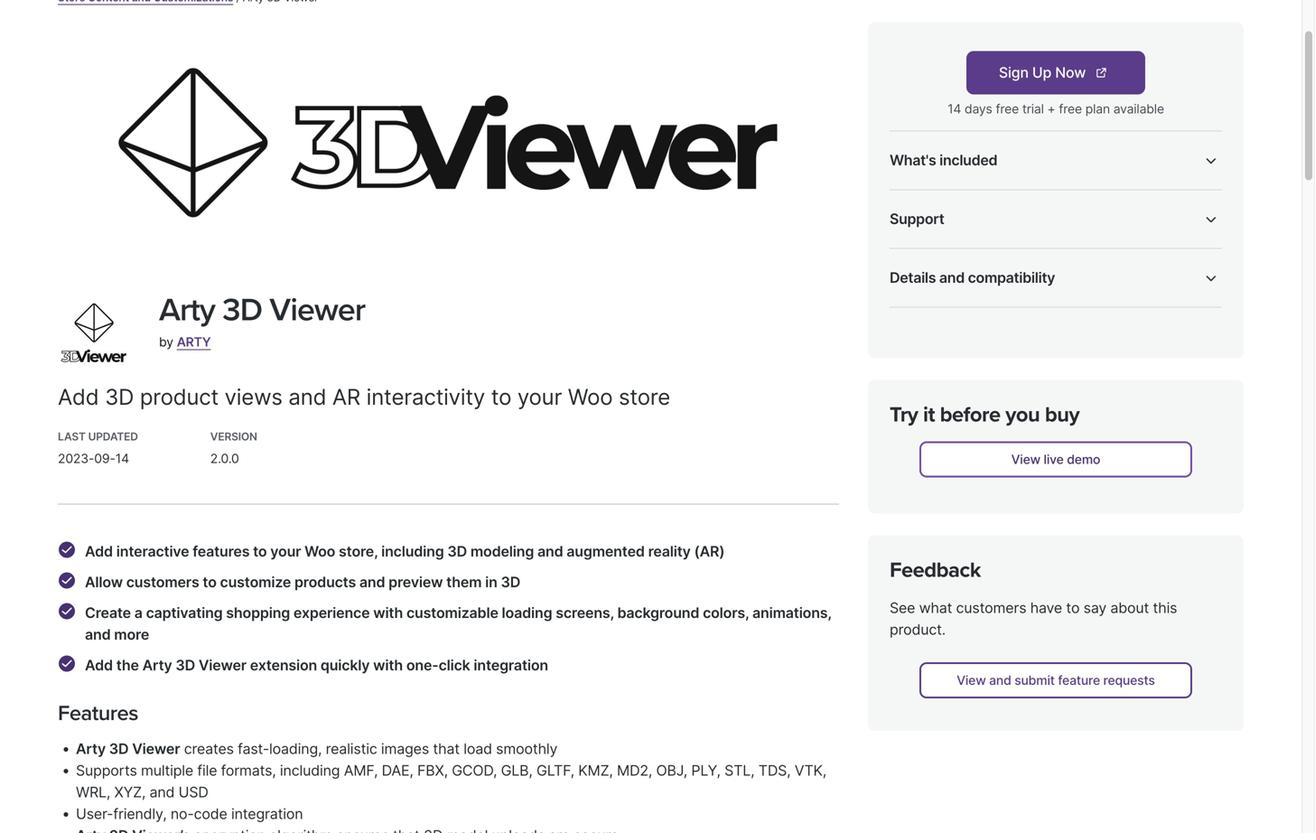 Task type: vqa. For each thing, say whether or not it's contained in the screenshot.
topmost on
no



Task type: describe. For each thing, give the bounding box(es) containing it.
images
[[381, 740, 429, 758]]

feature
[[1058, 673, 1101, 688]]

what's
[[890, 151, 936, 169]]

handled by arty
[[890, 243, 1009, 260]]

view for handled by
[[995, 287, 1025, 303]]

1 free from the left
[[996, 101, 1019, 117]]

submit
[[1015, 673, 1055, 688]]

customers inside see what customers have to say about this product.
[[956, 599, 1027, 617]]

trial
[[1023, 101, 1044, 117]]

them
[[446, 573, 482, 591]]

updated
[[88, 430, 138, 443]]

1 horizontal spatial 09-
[[1053, 350, 1074, 365]]

days
[[965, 101, 993, 117]]

loading,
[[269, 740, 322, 758]]

feedback
[[890, 558, 981, 583]]

last updated 2023-09-14
[[58, 430, 138, 466]]

chevron up image for what's included
[[1201, 150, 1222, 171]]

content
[[1052, 385, 1100, 400]]

0 vertical spatial customers
[[126, 573, 199, 591]]

arty 3d viewer product heading image image
[[58, 22, 839, 266]]

creates
[[184, 740, 234, 758]]

realistic
[[326, 740, 377, 758]]

augmented
[[567, 542, 645, 560]]

last for last updated 2023-09-14
[[58, 430, 86, 443]]

1 horizontal spatial including
[[381, 542, 444, 560]]

live
[[1044, 452, 1064, 467]]

amf,
[[344, 762, 378, 779]]

fast-
[[238, 740, 269, 758]]

2023-09-14 version history
[[1016, 350, 1183, 365]]

sign up now
[[999, 64, 1086, 81]]

xyz,
[[114, 783, 146, 801]]

2023- inside last updated 2023-09-14
[[58, 451, 94, 466]]

view live demo
[[1012, 452, 1101, 467]]

last for last update
[[890, 350, 916, 365]]

have
[[1031, 599, 1063, 617]]

1 vertical spatial your
[[270, 542, 301, 560]]

screens,
[[556, 604, 614, 622]]

formats,
[[221, 762, 276, 779]]

ar
[[332, 383, 361, 410]]

see what customers have to say about this product.
[[890, 599, 1178, 638]]

md2,
[[617, 762, 653, 779]]

compatibility
[[968, 269, 1055, 286]]

included
[[940, 151, 998, 169]]

party
[[992, 184, 1023, 199]]

1 horizontal spatial 2023-
[[1016, 350, 1053, 365]]

view for try it before you buy
[[1012, 452, 1041, 467]]

dae,
[[382, 762, 414, 779]]

arty link for handled by
[[970, 243, 1009, 260]]

store
[[1016, 385, 1049, 400]]

view documentation link
[[920, 277, 1193, 313]]

gcod,
[[452, 762, 497, 779]]

plan
[[1086, 101, 1110, 117]]

file
[[197, 762, 217, 779]]

smoothly
[[496, 740, 558, 758]]

you
[[1006, 402, 1040, 427]]

arty for arty 3d viewer by arty
[[159, 291, 215, 329]]

vtk,
[[795, 762, 827, 779]]

including inside arty 3d viewer creates fast-loading, realistic images that load smoothly supports multiple file formats, including amf, dae, fbx, gcod, glb, gltf, kmz, md2, obj, ply, stl, tds, vtk, wrl, xyz, and usd user-friendly, no-code integration
[[280, 762, 340, 779]]

view inside view and submit feature requests link
[[957, 673, 986, 688]]

customizable
[[407, 604, 499, 622]]

about
[[1111, 599, 1149, 617]]

view live demo link
[[920, 442, 1193, 478]]

1 vertical spatial arty
[[142, 656, 172, 674]]

viewer for arty 3d viewer creates fast-loading, realistic images that load smoothly supports multiple file formats, including amf, dae, fbx, gcod, glb, gltf, kmz, md2, obj, ply, stl, tds, vtk, wrl, xyz, and usd user-friendly, no-code integration
[[132, 740, 180, 758]]

chevron up image for details and compatibility
[[1201, 267, 1222, 289]]

product.
[[890, 621, 946, 638]]

handled
[[890, 243, 946, 260]]

1 horizontal spatial viewer
[[199, 656, 247, 674]]

to inside see what customers have to say about this product.
[[1067, 599, 1080, 617]]

captivating
[[146, 604, 223, 622]]

version 2.0.0
[[210, 430, 257, 466]]

to right interactivity
[[491, 383, 512, 410]]

that
[[433, 740, 460, 758]]

product icon image
[[58, 294, 130, 366]]

details and compatibility
[[890, 269, 1055, 286]]

0 vertical spatial version
[[1091, 350, 1138, 365]]

documentation
[[1028, 287, 1117, 303]]

woocommerce
[[1117, 402, 1209, 418]]

preview
[[389, 573, 443, 591]]

1 horizontal spatial integration
[[474, 656, 548, 674]]

create
[[85, 604, 131, 622]]

gltf,
[[537, 762, 575, 779]]

3d inside arty 3d viewer by arty
[[222, 291, 262, 329]]

last update
[[890, 350, 961, 365]]

try it before you buy
[[890, 402, 1080, 427]]

experience
[[294, 604, 370, 622]]

supports
[[76, 762, 137, 779]]

add 3d product views and ar interactivity to your woo store
[[58, 383, 671, 410]]

reality
[[648, 542, 691, 560]]

woocommerce extensions link
[[1016, 402, 1209, 435]]

products
[[295, 573, 356, 591]]

(ar)
[[694, 542, 725, 560]]

before
[[940, 402, 1001, 427]]

add for add interactive features to your woo store, including 3d modeling and augmented reality (ar)
[[85, 542, 113, 560]]

arty link for by
[[177, 334, 211, 350]]

0 vertical spatial 14
[[948, 101, 962, 117]]

glb,
[[501, 762, 533, 779]]

2 free from the left
[[1059, 101, 1082, 117]]

and inside "create a captivating shopping experience with customizable loading screens, background colors, animations, and more"
[[85, 626, 111, 643]]

2 with from the top
[[373, 656, 403, 674]]

this
[[1153, 599, 1178, 617]]

to down features
[[203, 573, 217, 591]]

add the arty 3d viewer extension quickly with one-click integration
[[85, 656, 548, 674]]

more
[[114, 626, 149, 643]]

arty inside arty 3d viewer by arty
[[177, 334, 211, 350]]

1 vertical spatial woo
[[305, 542, 335, 560]]

what
[[919, 599, 953, 617]]

by inside arty 3d viewer by arty
[[159, 334, 173, 350]]



Task type: locate. For each thing, give the bounding box(es) containing it.
customers down interactive
[[126, 573, 199, 591]]

1 vertical spatial view
[[1012, 452, 1041, 467]]

arty for arty 3d viewer creates fast-loading, realistic images that load smoothly supports multiple file formats, including amf, dae, fbx, gcod, glb, gltf, kmz, md2, obj, ply, stl, tds, vtk, wrl, xyz, and usd user-friendly, no-code integration
[[76, 740, 106, 758]]

and up "woocommerce extensions"
[[1103, 385, 1125, 400]]

14 up content at the top of the page
[[1074, 350, 1088, 365]]

2 chevron up image from the top
[[1201, 267, 1222, 289]]

and down create
[[85, 626, 111, 643]]

0 horizontal spatial viewer
[[132, 740, 180, 758]]

0 vertical spatial arty link
[[970, 243, 1009, 260]]

view left submit
[[957, 673, 986, 688]]

1 vertical spatial with
[[373, 656, 403, 674]]

last
[[890, 350, 916, 365], [58, 430, 86, 443]]

viewer
[[270, 291, 365, 329], [199, 656, 247, 674], [132, 740, 180, 758]]

friendly,
[[113, 805, 167, 823]]

2 vertical spatial arty
[[76, 740, 106, 758]]

ply,
[[692, 762, 721, 779]]

one-
[[406, 656, 439, 674]]

add up allow
[[85, 542, 113, 560]]

arty up the product
[[177, 334, 211, 350]]

colors,
[[703, 604, 749, 622]]

arty right the
[[142, 656, 172, 674]]

view left live at the right
[[1012, 452, 1041, 467]]

tds,
[[759, 762, 791, 779]]

and left the ar
[[289, 383, 326, 410]]

integration down 'formats,' on the left
[[231, 805, 303, 823]]

1 horizontal spatial arty link
[[970, 243, 1009, 260]]

1 vertical spatial last
[[58, 430, 86, 443]]

2023- up store
[[1016, 350, 1053, 365]]

viewer for arty 3d viewer by arty
[[270, 291, 365, 329]]

0 vertical spatial view
[[995, 287, 1025, 303]]

usd
[[179, 783, 208, 801]]

0 vertical spatial your
[[518, 383, 562, 410]]

chevron up image
[[1201, 208, 1222, 230]]

0 vertical spatial 09-
[[1053, 350, 1074, 365]]

create a captivating shopping experience with customizable loading screens, background colors, animations, and more
[[85, 604, 832, 643]]

0 horizontal spatial integration
[[231, 805, 303, 823]]

0 horizontal spatial 2023-
[[58, 451, 94, 466]]

breadcrumb element
[[58, 0, 1244, 6]]

view inside view live demo link
[[1012, 452, 1041, 467]]

store content and customizations
[[1016, 385, 1125, 418]]

2023-
[[1016, 350, 1053, 365], [58, 451, 94, 466]]

0 horizontal spatial woo
[[305, 542, 335, 560]]

1 vertical spatial chevron up image
[[1201, 267, 1222, 289]]

1 horizontal spatial free
[[1059, 101, 1082, 117]]

and inside arty 3d viewer creates fast-loading, realistic images that load smoothly supports multiple file formats, including amf, dae, fbx, gcod, glb, gltf, kmz, md2, obj, ply, stl, tds, vtk, wrl, xyz, and usd user-friendly, no-code integration
[[150, 783, 175, 801]]

14 down updated at the left
[[115, 451, 129, 466]]

arty up details and compatibility
[[970, 243, 1009, 260]]

0 horizontal spatial 14
[[115, 451, 129, 466]]

store
[[619, 383, 671, 410]]

0 vertical spatial by
[[950, 243, 966, 260]]

subscription
[[1026, 184, 1098, 199]]

09-
[[1053, 350, 1074, 365], [94, 451, 115, 466]]

14 left days
[[948, 101, 962, 117]]

1 vertical spatial viewer
[[199, 656, 247, 674]]

say
[[1084, 599, 1107, 617]]

0 horizontal spatial last
[[58, 430, 86, 443]]

chevron up image up chevron up icon
[[1201, 150, 1222, 171]]

and inside store content and customizations
[[1103, 385, 1125, 400]]

fbx,
[[417, 762, 448, 779]]

third-
[[960, 184, 992, 199]]

it
[[923, 402, 935, 427]]

arty link
[[970, 243, 1009, 260], [177, 334, 211, 350]]

including up preview
[[381, 542, 444, 560]]

with
[[373, 604, 403, 622], [373, 656, 403, 674]]

by up details and compatibility
[[950, 243, 966, 260]]

history
[[1140, 350, 1183, 365]]

last left updated at the left
[[58, 430, 86, 443]]

with left one-
[[373, 656, 403, 674]]

and left submit
[[989, 673, 1012, 688]]

and down handled by arty
[[940, 269, 965, 286]]

arty
[[970, 243, 1009, 260], [177, 334, 211, 350]]

1 horizontal spatial last
[[890, 350, 916, 365]]

arty up the product
[[159, 291, 215, 329]]

add up updated at the left
[[58, 383, 99, 410]]

demo
[[1067, 452, 1101, 467]]

view down compatibility
[[995, 287, 1025, 303]]

woo left store
[[568, 383, 613, 410]]

what's included
[[890, 151, 998, 169]]

viewer inside arty 3d viewer by arty
[[270, 291, 365, 329]]

click
[[439, 656, 470, 674]]

0 vertical spatial last
[[890, 350, 916, 365]]

including
[[381, 542, 444, 560], [280, 762, 340, 779]]

0 vertical spatial with
[[373, 604, 403, 622]]

and down store,
[[359, 573, 385, 591]]

view and submit feature requests
[[957, 673, 1155, 688]]

2 horizontal spatial viewer
[[270, 291, 365, 329]]

version up 2.0.0
[[210, 430, 257, 443]]

update
[[919, 350, 961, 365]]

1 vertical spatial 14
[[1074, 350, 1088, 365]]

14 inside last updated 2023-09-14
[[115, 451, 129, 466]]

with inside "create a captivating shopping experience with customizable loading screens, background colors, animations, and more"
[[373, 604, 403, 622]]

customizations
[[1016, 402, 1110, 418]]

3d inside arty 3d viewer creates fast-loading, realistic images that load smoothly supports multiple file formats, including amf, dae, fbx, gcod, glb, gltf, kmz, md2, obj, ply, stl, tds, vtk, wrl, xyz, and usd user-friendly, no-code integration
[[109, 740, 129, 758]]

customize
[[220, 573, 291, 591]]

load
[[464, 740, 492, 758]]

2 vertical spatial add
[[85, 656, 113, 674]]

0 horizontal spatial including
[[280, 762, 340, 779]]

0 vertical spatial viewer
[[270, 291, 365, 329]]

integration inside arty 3d viewer creates fast-loading, realistic images that load smoothly supports multiple file formats, including amf, dae, fbx, gcod, glb, gltf, kmz, md2, obj, ply, stl, tds, vtk, wrl, xyz, and usd user-friendly, no-code integration
[[231, 805, 303, 823]]

1 vertical spatial arty link
[[177, 334, 211, 350]]

1 chevron up image from the top
[[1201, 150, 1222, 171]]

3d up supports
[[109, 740, 129, 758]]

3d down captivating
[[176, 656, 195, 674]]

features
[[193, 542, 250, 560]]

allow
[[85, 573, 123, 591]]

allow customers to customize products and preview them in 3d
[[85, 573, 521, 591]]

the
[[116, 656, 139, 674]]

by up the product
[[159, 334, 173, 350]]

see
[[890, 599, 916, 617]]

arty 3d viewer by arty
[[159, 291, 365, 350]]

1 horizontal spatial by
[[950, 243, 966, 260]]

1 vertical spatial arty
[[177, 334, 211, 350]]

wrl,
[[76, 783, 110, 801]]

0 vertical spatial add
[[58, 383, 99, 410]]

09- up content at the top of the page
[[1053, 350, 1074, 365]]

3d up views
[[222, 291, 262, 329]]

0 horizontal spatial your
[[270, 542, 301, 560]]

customers left have
[[956, 599, 1027, 617]]

2 vertical spatial view
[[957, 673, 986, 688]]

last left update
[[890, 350, 916, 365]]

animations,
[[753, 604, 832, 622]]

add interactive features to your woo store, including 3d modeling and augmented reality (ar)
[[85, 542, 725, 560]]

customers
[[126, 573, 199, 591], [956, 599, 1027, 617]]

0 vertical spatial arty
[[970, 243, 1009, 260]]

add for add the arty 3d viewer extension quickly with one-click integration
[[85, 656, 113, 674]]

a
[[134, 604, 143, 622]]

0 horizontal spatial customers
[[126, 573, 199, 591]]

09- down updated at the left
[[94, 451, 115, 466]]

features
[[58, 701, 138, 726]]

no-
[[171, 805, 194, 823]]

0 vertical spatial woo
[[568, 383, 613, 410]]

2 vertical spatial viewer
[[132, 740, 180, 758]]

including down loading,
[[280, 762, 340, 779]]

and right modeling
[[538, 542, 563, 560]]

1 horizontal spatial woo
[[568, 383, 613, 410]]

0 vertical spatial including
[[381, 542, 444, 560]]

2 horizontal spatial 14
[[1074, 350, 1088, 365]]

1 vertical spatial version
[[210, 430, 257, 443]]

1 horizontal spatial arty
[[970, 243, 1009, 260]]

1 vertical spatial integration
[[231, 805, 303, 823]]

arty inside arty 3d viewer creates fast-loading, realistic images that load smoothly supports multiple file formats, including amf, dae, fbx, gcod, glb, gltf, kmz, md2, obj, ply, stl, tds, vtk, wrl, xyz, and usd user-friendly, no-code integration
[[76, 740, 106, 758]]

1 horizontal spatial your
[[518, 383, 562, 410]]

2 vertical spatial 14
[[115, 451, 129, 466]]

1 with from the top
[[373, 604, 403, 622]]

arty link up the product
[[177, 334, 211, 350]]

with down preview
[[373, 604, 403, 622]]

+
[[1048, 101, 1056, 117]]

0 horizontal spatial version
[[210, 430, 257, 443]]

code
[[194, 805, 227, 823]]

3d up them
[[448, 542, 467, 560]]

1 horizontal spatial version
[[1091, 350, 1138, 365]]

last inside last updated 2023-09-14
[[58, 430, 86, 443]]

0 horizontal spatial arty
[[177, 334, 211, 350]]

and down multiple
[[150, 783, 175, 801]]

integration
[[474, 656, 548, 674], [231, 805, 303, 823]]

1 horizontal spatial customers
[[956, 599, 1027, 617]]

0 vertical spatial 2023-
[[1016, 350, 1053, 365]]

1 vertical spatial add
[[85, 542, 113, 560]]

integration down loading
[[474, 656, 548, 674]]

arty link up details and compatibility
[[970, 243, 1009, 260]]

available
[[1114, 101, 1165, 117]]

2023- down updated at the left
[[58, 451, 94, 466]]

to left say
[[1067, 599, 1080, 617]]

viewer inside arty 3d viewer creates fast-loading, realistic images that load smoothly supports multiple file formats, including amf, dae, fbx, gcod, glb, gltf, kmz, md2, obj, ply, stl, tds, vtk, wrl, xyz, and usd user-friendly, no-code integration
[[132, 740, 180, 758]]

interactivity
[[367, 383, 485, 410]]

chevron up image down chevron up icon
[[1201, 267, 1222, 289]]

09- inside last updated 2023-09-14
[[94, 451, 115, 466]]

2.0.0
[[210, 451, 239, 466]]

1 horizontal spatial 14
[[948, 101, 962, 117]]

and
[[940, 269, 965, 286], [289, 383, 326, 410], [1103, 385, 1125, 400], [538, 542, 563, 560], [359, 573, 385, 591], [85, 626, 111, 643], [989, 673, 1012, 688], [150, 783, 175, 801]]

3d up updated at the left
[[105, 383, 134, 410]]

loading
[[502, 604, 552, 622]]

add left the
[[85, 656, 113, 674]]

0 vertical spatial arty
[[159, 291, 215, 329]]

product
[[140, 383, 219, 410]]

views
[[225, 383, 283, 410]]

background
[[618, 604, 700, 622]]

try
[[890, 402, 918, 427]]

1 vertical spatial including
[[280, 762, 340, 779]]

woo up products
[[305, 542, 335, 560]]

chevron up image
[[1201, 150, 1222, 171], [1201, 267, 1222, 289]]

0 horizontal spatial by
[[159, 334, 173, 350]]

obj,
[[656, 762, 688, 779]]

to up customize
[[253, 542, 267, 560]]

add for add 3d product views and ar interactivity to your woo store
[[58, 383, 99, 410]]

free left trial
[[996, 101, 1019, 117]]

0 vertical spatial chevron up image
[[1201, 150, 1222, 171]]

free right +
[[1059, 101, 1082, 117]]

view
[[995, 287, 1025, 303], [1012, 452, 1041, 467], [957, 673, 986, 688]]

arty up supports
[[76, 740, 106, 758]]

kmz,
[[579, 762, 613, 779]]

countries
[[890, 453, 949, 468]]

multiple
[[141, 762, 193, 779]]

0 horizontal spatial arty link
[[177, 334, 211, 350]]

0 vertical spatial integration
[[474, 656, 548, 674]]

version history button
[[1091, 347, 1183, 369]]

0 horizontal spatial 09-
[[94, 451, 115, 466]]

arty inside arty 3d viewer by arty
[[159, 291, 215, 329]]

1 vertical spatial customers
[[956, 599, 1027, 617]]

0 horizontal spatial free
[[996, 101, 1019, 117]]

1 vertical spatial by
[[159, 334, 173, 350]]

worldwide
[[1033, 453, 1098, 468]]

version left 'history'
[[1091, 350, 1138, 365]]

1 vertical spatial 2023-
[[58, 451, 94, 466]]

3d right in
[[501, 573, 521, 591]]

1 vertical spatial 09-
[[94, 451, 115, 466]]

quickly
[[321, 656, 370, 674]]

requires
[[906, 184, 956, 199]]

sign
[[999, 64, 1029, 81]]

arty
[[159, 291, 215, 329], [142, 656, 172, 674], [76, 740, 106, 758]]

requires third-party subscription
[[906, 184, 1098, 199]]

stl,
[[725, 762, 755, 779]]



